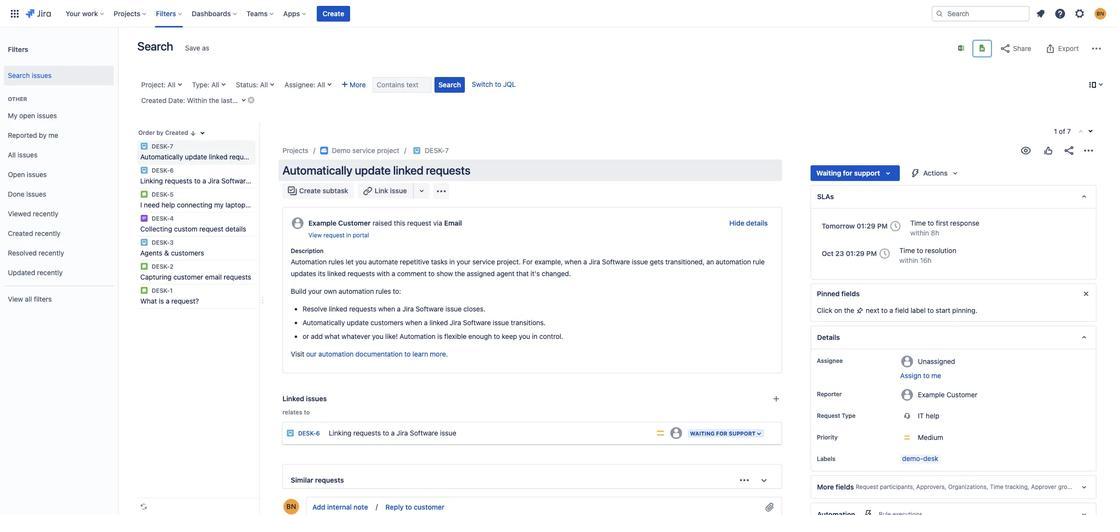 Task type: locate. For each thing, give the bounding box(es) containing it.
4
[[234, 96, 239, 105], [170, 215, 174, 222]]

0 vertical spatial service request image
[[140, 190, 148, 198]]

filters
[[34, 295, 52, 303]]

issues right linked
[[306, 394, 327, 403]]

0 vertical spatial waiting
[[817, 169, 842, 177]]

sidebar navigation image
[[107, 39, 129, 59]]

you down transitions.
[[519, 332, 530, 341]]

7 down "order by created" link
[[170, 143, 173, 150]]

desk- up &
[[152, 239, 170, 246]]

desk- left copy link to issue image in the left of the page
[[425, 146, 445, 155]]

update down demo service project
[[355, 163, 391, 177]]

when down to:
[[378, 305, 395, 313]]

1 horizontal spatial 6
[[316, 430, 320, 437]]

switch to jql link
[[472, 80, 516, 88]]

the left last
[[209, 96, 219, 105]]

0 horizontal spatial 2
[[170, 263, 174, 270]]

2 vertical spatial search
[[439, 80, 461, 89]]

assignee: all
[[285, 80, 325, 89]]

1 horizontal spatial customer
[[414, 503, 445, 511]]

your inside automation rules let you automate repetitive tasks in your service project. for example, when a jira software issue gets transitioned, an automation rule updates its linked requests with a comment to show the assigned agent that it's changed.
[[457, 258, 471, 266]]

4 right last
[[234, 96, 239, 105]]

created down project:
[[141, 96, 167, 105]]

create for create subtask
[[299, 186, 321, 195]]

update up whatever
[[347, 318, 369, 327]]

1 horizontal spatial 7
[[445, 146, 449, 155]]

demo-
[[903, 454, 924, 463]]

desk- down order by created
[[152, 143, 170, 150]]

automation element
[[811, 503, 1097, 515]]

all for project: all
[[168, 80, 175, 89]]

jira image
[[26, 8, 51, 19], [26, 8, 51, 19]]

recently inside resolved recently link
[[39, 249, 64, 257]]

update down small icon
[[185, 153, 207, 161]]

0 horizontal spatial is
[[159, 297, 164, 305]]

within left '8h'
[[911, 229, 930, 237]]

your up assigned
[[457, 258, 471, 266]]

automation right own
[[339, 287, 374, 295]]

viewed recently link
[[4, 204, 114, 224]]

7 up the "add app" image
[[445, 146, 449, 155]]

search inside button
[[439, 80, 461, 89]]

2 vertical spatial when
[[405, 318, 422, 327]]

0 vertical spatial projects
[[114, 9, 140, 17]]

you left "like!"
[[372, 332, 384, 341]]

waiting up "slas"
[[817, 169, 842, 177]]

resolved recently link
[[4, 243, 114, 263]]

demo
[[332, 146, 351, 155]]

0 vertical spatial your
[[457, 258, 471, 266]]

reported by me
[[8, 131, 58, 139]]

1 horizontal spatial create
[[323, 9, 344, 17]]

create for create
[[323, 9, 344, 17]]

2 vertical spatial in
[[532, 332, 538, 341]]

0 horizontal spatial service
[[353, 146, 375, 155]]

service right demo
[[353, 146, 375, 155]]

all up the open on the left
[[8, 150, 16, 159]]

service request image up i
[[140, 190, 148, 198]]

issues inside 'link'
[[27, 170, 47, 178]]

1 horizontal spatial desk-7
[[425, 146, 449, 155]]

slas
[[817, 192, 834, 201]]

software inside automation rules let you automate repetitive tasks in your service project. for example, when a jira software issue gets transitioned, an automation rule updates its linked requests with a comment to show the assigned agent that it's changed.
[[602, 258, 630, 266]]

0 horizontal spatial for
[[716, 430, 728, 437]]

project: all
[[141, 80, 175, 89]]

projects button
[[111, 6, 150, 21]]

customer
[[338, 219, 371, 227], [947, 390, 978, 399]]

customer down assign to me button
[[947, 390, 978, 399]]

desk- up collecting
[[152, 215, 170, 222]]

0 horizontal spatial when
[[378, 305, 395, 313]]

1 horizontal spatial in
[[450, 258, 455, 266]]

desk- up "desk-5"
[[152, 167, 170, 174]]

1 it help image from the top
[[140, 166, 148, 174]]

view up description
[[309, 232, 322, 239]]

create inside create subtask button
[[299, 186, 321, 195]]

desk- for what is a request?
[[152, 287, 170, 294]]

1 vertical spatial more
[[817, 483, 834, 491]]

1 horizontal spatial linking requests to a jira software issue
[[329, 429, 457, 437]]

hide details button
[[724, 215, 774, 231]]

me for reported by me
[[48, 131, 58, 139]]

0 vertical spatial automation
[[716, 258, 751, 266]]

service up assigned
[[473, 258, 495, 266]]

2 vertical spatial time
[[990, 483, 1004, 491]]

desk-5
[[150, 191, 174, 198]]

1 vertical spatial example
[[918, 390, 945, 399]]

linked down own
[[329, 305, 347, 313]]

automation right an
[[716, 258, 751, 266]]

1 vertical spatial automatically update linked requests
[[283, 163, 471, 177]]

all
[[168, 80, 175, 89], [211, 80, 219, 89], [260, 80, 268, 89], [317, 80, 325, 89], [8, 150, 16, 159]]

2
[[264, 96, 268, 105], [170, 263, 174, 270]]

created for created recently
[[8, 229, 33, 237]]

within left the 16h
[[900, 256, 919, 264]]

all right type:
[[211, 80, 219, 89]]

show image
[[756, 472, 772, 488]]

banner containing your work
[[0, 0, 1119, 27]]

issues for all issues
[[18, 150, 38, 159]]

2 vertical spatial automation
[[319, 350, 354, 358]]

pm right 23
[[867, 249, 877, 258]]

open in microsoft excel image
[[958, 44, 966, 52]]

linked up my
[[209, 153, 228, 161]]

issues up 'my open issues'
[[32, 71, 52, 79]]

issues inside "link"
[[26, 190, 46, 198]]

desk-7 up the "add app" image
[[425, 146, 449, 155]]

1 horizontal spatial is
[[438, 332, 443, 341]]

in left portal
[[346, 232, 351, 239]]

demo service project
[[332, 146, 400, 155]]

service request image down agents
[[140, 262, 148, 270]]

desk-6 up "desk-5"
[[150, 167, 174, 174]]

within inside time to resolution within 16h
[[900, 256, 919, 264]]

linked issues
[[283, 394, 327, 403]]

email
[[205, 273, 222, 281]]

1 vertical spatial search
[[8, 71, 30, 79]]

the right show
[[455, 269, 465, 278]]

customers right &
[[171, 249, 204, 257]]

create up "printer"
[[299, 186, 321, 195]]

is left flexible
[[438, 332, 443, 341]]

automation inside automation rules let you automate repetitive tasks in your service project. for example, when a jira software issue gets transitioned, an automation rule updates its linked requests with a comment to show the assigned agent that it's changed.
[[291, 258, 327, 266]]

1 vertical spatial request
[[856, 483, 879, 491]]

example up "it help"
[[918, 390, 945, 399]]

waiting
[[817, 169, 842, 177], [690, 430, 715, 437]]

2 horizontal spatial you
[[519, 332, 530, 341]]

0 vertical spatial time
[[911, 219, 926, 227]]

let
[[346, 258, 354, 266]]

all right "status:"
[[260, 80, 268, 89]]

issues for search issues
[[32, 71, 52, 79]]

actions
[[924, 169, 948, 177]]

request left participants,
[[856, 483, 879, 491]]

filters inside dropdown button
[[156, 9, 176, 17]]

6 up 5
[[170, 167, 174, 174]]

link issue
[[375, 186, 407, 195]]

you inside automation rules let you automate repetitive tasks in your service project. for example, when a jira software issue gets transitioned, an automation rule updates its linked requests with a comment to show the assigned agent that it's changed.
[[355, 258, 367, 266]]

0 vertical spatial customer
[[338, 219, 371, 227]]

apps button
[[280, 6, 310, 21]]

linking requests to a jira software issue inside linking requests to a jira software issue link
[[329, 429, 457, 437]]

help down 5
[[162, 201, 175, 209]]

0 vertical spatial 01:29
[[857, 222, 876, 230]]

0 horizontal spatial automatically update linked requests
[[140, 153, 257, 161]]

0 vertical spatial desk-6
[[150, 167, 174, 174]]

desk- for automatically update linked requests
[[152, 143, 170, 150]]

1
[[1054, 127, 1058, 135], [170, 287, 173, 294]]

created down viewed
[[8, 229, 33, 237]]

automation down description
[[291, 258, 327, 266]]

add attachment image
[[764, 501, 776, 513]]

it help image
[[140, 142, 148, 150], [413, 147, 421, 155]]

0 vertical spatial linking
[[140, 177, 163, 185]]

approvers,
[[917, 483, 947, 491]]

0 vertical spatial view
[[309, 232, 322, 239]]

details down laptop
[[225, 225, 246, 233]]

time inside time to first response within 8h
[[911, 219, 926, 227]]

0 vertical spatial service
[[353, 146, 375, 155]]

to inside time to resolution within 16h
[[917, 246, 924, 255]]

1 vertical spatial create
[[299, 186, 321, 195]]

recently
[[33, 209, 58, 218], [35, 229, 61, 237], [39, 249, 64, 257], [37, 268, 63, 277]]

when up changed.
[[565, 258, 582, 266]]

time inside time to resolution within 16h
[[900, 246, 915, 255]]

Search issues using keywords text field
[[373, 77, 432, 93]]

1 horizontal spatial request
[[324, 232, 345, 239]]

assign to me
[[901, 371, 942, 380]]

created
[[141, 96, 167, 105], [165, 129, 188, 136], [8, 229, 33, 237]]

oct 23 01:29 pm
[[822, 249, 877, 258]]

rules
[[329, 258, 344, 266], [376, 287, 391, 295]]

1 vertical spatial created
[[165, 129, 188, 136]]

is down desk-1
[[159, 297, 164, 305]]

to inside button
[[406, 503, 412, 511]]

linked inside automation rules let you automate repetitive tasks in your service project. for example, when a jira software issue gets transitioned, an automation rule updates its linked requests with a comment to show the assigned agent that it's changed.
[[327, 269, 346, 278]]

created inside "order by created" link
[[165, 129, 188, 136]]

by for order
[[157, 129, 164, 136]]

demo service project image
[[320, 147, 328, 155]]

0 vertical spatial pm
[[878, 222, 888, 230]]

fields
[[842, 289, 860, 298], [836, 483, 854, 491]]

0 horizontal spatial me
[[48, 131, 58, 139]]

desk-6 right issue type: it help "icon"
[[298, 430, 320, 437]]

desk- up capturing on the bottom left of page
[[152, 263, 170, 270]]

pinning.
[[953, 306, 978, 315]]

collecting
[[140, 225, 172, 233]]

1 vertical spatial fields
[[836, 483, 854, 491]]

like!
[[385, 332, 398, 341]]

request left type
[[817, 412, 841, 420]]

service request image for capturing
[[140, 262, 148, 270]]

automatically update linked requests down small icon
[[140, 153, 257, 161]]

1 vertical spatial for
[[716, 430, 728, 437]]

request type
[[817, 412, 856, 420]]

1 vertical spatial clockicon image
[[877, 246, 893, 262]]

requests inside automation rules let you automate repetitive tasks in your service project. for example, when a jira software issue gets transitioned, an automation rule updates its linked requests with a comment to show the assigned agent that it's changed.
[[348, 269, 375, 278]]

an
[[707, 258, 714, 266]]

more down labels
[[817, 483, 834, 491]]

request inside more fields request participants, approvers, organizations, time tracking, approver groups, components,
[[856, 483, 879, 491]]

you
[[355, 258, 367, 266], [372, 332, 384, 341], [519, 332, 530, 341]]

open
[[8, 170, 25, 178]]

0 horizontal spatial more
[[350, 80, 366, 89]]

1 vertical spatial in
[[450, 258, 455, 266]]

rules left to:
[[376, 287, 391, 295]]

assignee:
[[285, 80, 316, 89]]

the right on
[[844, 306, 855, 315]]

banner
[[0, 0, 1119, 27]]

more
[[350, 80, 366, 89], [817, 483, 834, 491]]

pm left within 8h button
[[878, 222, 888, 230]]

1 up what is a request?
[[170, 287, 173, 294]]

me inside reported by me link
[[48, 131, 58, 139]]

linking right the desk-6 link
[[329, 429, 352, 437]]

1 horizontal spatial example
[[918, 390, 945, 399]]

me inside assign to me button
[[932, 371, 942, 380]]

by for reported
[[39, 131, 47, 139]]

time for time to resolution within 16h
[[900, 246, 915, 255]]

1 vertical spatial your
[[308, 287, 322, 295]]

more
[[430, 350, 446, 358]]

1 vertical spatial 4
[[170, 215, 174, 222]]

created left small icon
[[165, 129, 188, 136]]

1 horizontal spatial rules
[[376, 287, 391, 295]]

request left via
[[407, 219, 431, 227]]

me down unassigned
[[932, 371, 942, 380]]

created for created date: within the last 4 weeks, 2 days
[[141, 96, 167, 105]]

linked
[[283, 394, 304, 403]]

1 vertical spatial service
[[473, 258, 495, 266]]

projects inside dropdown button
[[114, 9, 140, 17]]

when inside automation rules let you automate repetitive tasks in your service project. for example, when a jira software issue gets transitioned, an automation rule updates its linked requests with a comment to show the assigned agent that it's changed.
[[565, 258, 582, 266]]

2 down the agents & customers
[[170, 263, 174, 270]]

resolution
[[925, 246, 957, 255]]

click on the
[[817, 306, 857, 315]]

issues inside group
[[32, 71, 52, 79]]

you right let
[[355, 258, 367, 266]]

details
[[817, 333, 840, 341]]

desk-
[[152, 143, 170, 150], [425, 146, 445, 155], [152, 167, 170, 174], [152, 191, 170, 198], [152, 215, 170, 222], [152, 239, 170, 246], [152, 263, 170, 270], [152, 287, 170, 294], [298, 430, 316, 437]]

approver
[[1032, 483, 1057, 491]]

1 horizontal spatial customers
[[371, 318, 404, 327]]

issues right open
[[37, 111, 57, 120]]

1 horizontal spatial you
[[372, 332, 384, 341]]

search inside group
[[8, 71, 30, 79]]

click
[[817, 306, 833, 315]]

0 horizontal spatial filters
[[8, 45, 28, 53]]

2 left days
[[264, 96, 268, 105]]

in inside automation rules let you automate repetitive tasks in your service project. for example, when a jira software issue gets transitioned, an automation rule updates its linked requests with a comment to show the assigned agent that it's changed.
[[450, 258, 455, 266]]

i need help connecting my laptop to the level 3 printer
[[140, 201, 311, 209]]

support
[[855, 169, 881, 177], [729, 430, 756, 437]]

1 vertical spatial time
[[900, 246, 915, 255]]

clockicon image
[[888, 218, 904, 234], [877, 246, 893, 262]]

customer for example customer
[[947, 390, 978, 399]]

0 horizontal spatial 4
[[170, 215, 174, 222]]

1 horizontal spatial when
[[405, 318, 422, 327]]

date:
[[168, 96, 185, 105]]

0 vertical spatial linking requests to a jira software issue
[[140, 177, 268, 185]]

0 vertical spatial customer
[[173, 273, 203, 281]]

0 vertical spatial rules
[[329, 258, 344, 266]]

tracking,
[[1006, 483, 1030, 491]]

the
[[209, 96, 219, 105], [256, 201, 266, 209], [455, 269, 465, 278], [844, 306, 855, 315]]

it help image
[[140, 166, 148, 174], [140, 238, 148, 246]]

0 vertical spatial me
[[48, 131, 58, 139]]

on
[[835, 306, 843, 315]]

0 vertical spatial example
[[309, 219, 337, 227]]

hide
[[730, 219, 745, 227]]

details right hide at the right
[[747, 219, 768, 227]]

time inside more fields request participants, approvers, organizations, time tracking, approver groups, components,
[[990, 483, 1004, 491]]

more inside dropdown button
[[350, 80, 366, 89]]

time up within 8h button
[[911, 219, 926, 227]]

all up date:
[[168, 80, 175, 89]]

1 service request image from the top
[[140, 190, 148, 198]]

1 vertical spatial view
[[8, 295, 23, 303]]

resolved
[[8, 249, 37, 257]]

tomorrow 01:29 pm
[[822, 222, 888, 230]]

example for example customer
[[918, 390, 945, 399]]

4 up collecting
[[170, 215, 174, 222]]

create subtask button
[[283, 183, 354, 199]]

0 horizontal spatial view
[[8, 295, 23, 303]]

0 vertical spatial it help image
[[140, 166, 148, 174]]

request left portal
[[324, 232, 345, 239]]

clockicon image for oct 23 01:29 pm
[[877, 246, 893, 262]]

resolve
[[303, 305, 327, 313]]

when for automatically update customers when a linked jira software issue transitions.
[[405, 318, 422, 327]]

when for resolve linked requests when a jira software issue closes.
[[378, 305, 395, 313]]

created inside "created recently" link
[[8, 229, 33, 237]]

agents & customers
[[140, 249, 204, 257]]

it help
[[918, 412, 940, 420]]

automatically up create subtask button
[[283, 163, 352, 177]]

6 right issue type: it help "icon"
[[316, 430, 320, 437]]

issue type: it help image
[[287, 429, 294, 437]]

in right tasks
[[450, 258, 455, 266]]

1 vertical spatial 2
[[170, 263, 174, 270]]

within inside time to first response within 8h
[[911, 229, 930, 237]]

view inside 'link'
[[8, 295, 23, 303]]

customer right reply
[[414, 503, 445, 511]]

all right "assignee:"
[[317, 80, 325, 89]]

similar requests
[[291, 476, 344, 484]]

it help image up agents
[[140, 238, 148, 246]]

issues up viewed recently in the left of the page
[[26, 190, 46, 198]]

1 vertical spatial help
[[926, 412, 940, 420]]

to inside time to first response within 8h
[[928, 219, 935, 227]]

1 vertical spatial 3
[[170, 239, 174, 246]]

8h
[[931, 229, 940, 237]]

0 vertical spatial help
[[162, 201, 175, 209]]

3 right level
[[284, 201, 288, 209]]

projects for 'projects' link
[[283, 146, 308, 155]]

desk- up need
[[152, 191, 170, 198]]

1 horizontal spatial 3
[[284, 201, 288, 209]]

1 vertical spatial support
[[729, 430, 756, 437]]

0 vertical spatial fields
[[842, 289, 860, 298]]

1 vertical spatial it help image
[[140, 238, 148, 246]]

1 horizontal spatial projects
[[283, 146, 308, 155]]

1 horizontal spatial waiting for support button
[[811, 165, 900, 181]]

by inside other group
[[39, 131, 47, 139]]

service request image
[[140, 287, 148, 294]]

recently for updated recently
[[37, 268, 63, 277]]

the inside automation rules let you automate repetitive tasks in your service project. for example, when a jira software issue gets transitioned, an automation rule updates its linked requests with a comment to show the assigned agent that it's changed.
[[455, 269, 465, 278]]

projects
[[114, 9, 140, 17], [283, 146, 308, 155]]

desk-6
[[150, 167, 174, 174], [298, 430, 320, 437]]

01:29 right 23
[[846, 249, 865, 258]]

1 horizontal spatial by
[[157, 129, 164, 136]]

recently inside updated recently "link"
[[37, 268, 63, 277]]

automatically update linked requests up link
[[283, 163, 471, 177]]

search down the filters dropdown button
[[137, 39, 173, 53]]

recently inside "created recently" link
[[35, 229, 61, 237]]

0 vertical spatial waiting for support button
[[811, 165, 900, 181]]

2 it help image from the top
[[140, 238, 148, 246]]

search issues link
[[4, 66, 114, 85]]

1 horizontal spatial it help image
[[413, 147, 421, 155]]

projects right work
[[114, 9, 140, 17]]

2 horizontal spatial search
[[439, 80, 461, 89]]

other group
[[4, 85, 114, 286]]

1 vertical spatial waiting for support
[[690, 430, 756, 437]]

automation
[[716, 258, 751, 266], [339, 287, 374, 295], [319, 350, 354, 358]]

issues for linked issues
[[306, 394, 327, 403]]

updated recently link
[[4, 263, 114, 283]]

connecting
[[177, 201, 212, 209]]

recently inside viewed recently link
[[33, 209, 58, 218]]

recently for viewed recently
[[33, 209, 58, 218]]

1 left of
[[1054, 127, 1058, 135]]

issue inside button
[[390, 186, 407, 195]]

desk- inside "link"
[[425, 146, 445, 155]]

assigned
[[467, 269, 495, 278]]

customer for example customer raised this request via email
[[338, 219, 371, 227]]

help
[[162, 201, 175, 209], [926, 412, 940, 420]]

priority pin to top. only you can see pinned fields. image
[[840, 434, 848, 442]]

customer up request? at the bottom left
[[173, 273, 203, 281]]

rules left let
[[329, 258, 344, 266]]

1 vertical spatial waiting for support button
[[687, 428, 765, 439]]

issues
[[32, 71, 52, 79], [37, 111, 57, 120], [18, 150, 38, 159], [27, 170, 47, 178], [26, 190, 46, 198], [306, 394, 327, 403]]

create inside create button
[[323, 9, 344, 17]]

reply to customer
[[386, 503, 445, 511]]

dashboards button
[[189, 6, 241, 21]]

search up other
[[8, 71, 30, 79]]

0 horizontal spatial search
[[8, 71, 30, 79]]

view for view request in portal
[[309, 232, 322, 239]]

me down my open issues link
[[48, 131, 58, 139]]

service request image
[[140, 190, 148, 198], [140, 262, 148, 270]]

example customer raised this request via email
[[309, 219, 462, 227]]

link
[[375, 186, 388, 195]]

your work
[[66, 9, 98, 17]]

type: all
[[192, 80, 219, 89]]

reply
[[386, 503, 404, 511]]

2 service request image from the top
[[140, 262, 148, 270]]

0 vertical spatial clockicon image
[[888, 218, 904, 234]]

0 horizontal spatial desk-6
[[150, 167, 174, 174]]

0 vertical spatial customers
[[171, 249, 204, 257]]

in down transitions.
[[532, 332, 538, 341]]

filters right 'projects' dropdown button
[[156, 9, 176, 17]]

jira inside automation rules let you automate repetitive tasks in your service project. for example, when a jira software issue gets transitioned, an automation rule updates its linked requests with a comment to show the assigned agent that it's changed.
[[589, 258, 600, 266]]

fields up on
[[842, 289, 860, 298]]

desk- up what is a request?
[[152, 287, 170, 294]]

1 horizontal spatial linking
[[329, 429, 352, 437]]

issues right the open on the left
[[27, 170, 47, 178]]

help image
[[1055, 8, 1067, 19]]

recently down resolved recently link
[[37, 268, 63, 277]]

to inside automation rules let you automate repetitive tasks in your service project. for example, when a jira software issue gets transitioned, an automation rule updates its linked requests with a comment to show the assigned agent that it's changed.
[[429, 269, 435, 278]]

more fields element
[[811, 475, 1119, 499]]

type:
[[192, 80, 210, 89]]

reported
[[8, 131, 37, 139]]

more for more
[[350, 80, 366, 89]]

linking requests to a jira software issue
[[140, 177, 268, 185], [329, 429, 457, 437]]

0 vertical spatial 3
[[284, 201, 288, 209]]

7 inside "link"
[[445, 146, 449, 155]]

1 horizontal spatial details
[[747, 219, 768, 227]]

1 horizontal spatial waiting
[[817, 169, 842, 177]]

rule
[[753, 258, 765, 266]]



Task type: vqa. For each thing, say whether or not it's contained in the screenshot.
find
no



Task type: describe. For each thing, give the bounding box(es) containing it.
1 horizontal spatial automatically update linked requests
[[283, 163, 471, 177]]

for
[[523, 258, 533, 266]]

create button
[[317, 6, 350, 21]]

next
[[866, 306, 880, 315]]

1 of 7
[[1054, 127, 1071, 135]]

primary element
[[6, 0, 932, 27]]

0 vertical spatial support
[[855, 169, 881, 177]]

customers for update
[[371, 318, 404, 327]]

recently for resolved recently
[[39, 249, 64, 257]]

or add what whatever you like! automation is flexible enough to keep you in control.
[[303, 332, 565, 341]]

link web pages and more image
[[416, 185, 428, 197]]

assign
[[901, 371, 922, 380]]

search image
[[936, 10, 944, 17]]

0 vertical spatial waiting for support
[[817, 169, 881, 177]]

customer inside button
[[414, 503, 445, 511]]

teams
[[247, 9, 268, 17]]

time for time to first response within 8h
[[911, 219, 926, 227]]

desk- for i need help connecting my laptop to the level 3 printer
[[152, 191, 170, 198]]

done issues
[[8, 190, 46, 198]]

all for type: all
[[211, 80, 219, 89]]

priority: medium image
[[656, 428, 666, 438]]

all for assignee: all
[[317, 80, 325, 89]]

1 vertical spatial 01:29
[[846, 249, 865, 258]]

profile image of ben nelson image
[[284, 499, 299, 515]]

desk- right issue type: it help "icon"
[[298, 430, 316, 437]]

search issues
[[8, 71, 52, 79]]

assignee pin to top. only you can see pinned fields. image
[[845, 357, 853, 365]]

recently for created recently
[[35, 229, 61, 237]]

0 horizontal spatial details
[[225, 225, 246, 233]]

0 vertical spatial for
[[843, 169, 853, 177]]

not available - this is the first issue image
[[1077, 128, 1085, 136]]

vote options: no one has voted for this issue yet. image
[[1043, 145, 1055, 157]]

add internal note
[[313, 503, 368, 511]]

example for example customer raised this request via email
[[309, 219, 337, 227]]

transitions.
[[511, 318, 546, 327]]

response
[[951, 219, 980, 227]]

your
[[66, 9, 80, 17]]

collecting custom request details
[[140, 225, 246, 233]]

desk-7 link
[[425, 145, 449, 157]]

add
[[313, 503, 326, 511]]

more for more fields request participants, approvers, organizations, time tracking, approver groups, components, 
[[817, 483, 834, 491]]

search for search issues
[[8, 71, 30, 79]]

add app image
[[436, 185, 447, 197]]

0 horizontal spatial request
[[199, 225, 224, 233]]

create subtask
[[299, 186, 348, 195]]

share image
[[1064, 145, 1075, 157]]

subtask
[[323, 186, 348, 195]]

0 vertical spatial 6
[[170, 167, 174, 174]]

fields for pinned
[[842, 289, 860, 298]]

small image
[[189, 130, 197, 137]]

reply to customer button
[[380, 500, 451, 515]]

appswitcher icon image
[[9, 8, 21, 19]]

project
[[377, 146, 400, 155]]

all for status: all
[[260, 80, 268, 89]]

service inside automation rules let you automate repetitive tasks in your service project. for example, when a jira software issue gets transitioned, an automation rule updates its linked requests with a comment to show the assigned agent that it's changed.
[[473, 258, 495, 266]]

link an issue image
[[773, 395, 780, 403]]

assignee
[[817, 357, 843, 365]]

clockicon image for tomorrow 01:29 pm
[[888, 218, 904, 234]]

0 horizontal spatial 1
[[170, 287, 173, 294]]

0 horizontal spatial it help image
[[140, 142, 148, 150]]

i
[[140, 201, 142, 209]]

desk- for capturing customer email requests
[[152, 263, 170, 270]]

customers for &
[[171, 249, 204, 257]]

linked up or add what whatever you like! automation is flexible enough to keep you in control.
[[430, 318, 448, 327]]

2 vertical spatial update
[[347, 318, 369, 327]]

filters button
[[153, 6, 186, 21]]

1 horizontal spatial 4
[[234, 96, 239, 105]]

.
[[446, 350, 448, 358]]

2 horizontal spatial 7
[[1068, 127, 1071, 135]]

resolve linked requests when a jira software issue closes.
[[303, 305, 486, 313]]

agents
[[140, 249, 162, 257]]

search issues group
[[4, 63, 114, 88]]

teams button
[[244, 6, 278, 21]]

transitioned,
[[666, 258, 705, 266]]

issues for open issues
[[27, 170, 47, 178]]

issue inside automation rules let you automate repetitive tasks in your service project. for example, when a jira software issue gets transitioned, an automation rule updates its linked requests with a comment to show the assigned agent that it's changed.
[[632, 258, 648, 266]]

issues for done issues
[[26, 190, 46, 198]]

1 vertical spatial desk-6
[[298, 430, 320, 437]]

1 vertical spatial filters
[[8, 45, 28, 53]]

all inside other group
[[8, 150, 16, 159]]

this
[[394, 219, 406, 227]]

automation inside automation rules let you automate repetitive tasks in your service project. for example, when a jira software issue gets transitioned, an automation rule updates its linked requests with a comment to show the assigned agent that it's changed.
[[716, 258, 751, 266]]

0 vertical spatial in
[[346, 232, 351, 239]]

copy link to issue image
[[447, 146, 455, 154]]

1 vertical spatial automation
[[400, 332, 436, 341]]

my
[[214, 201, 224, 209]]

0 horizontal spatial 7
[[170, 143, 173, 150]]

to:
[[393, 287, 401, 295]]

relates to
[[283, 409, 310, 416]]

visit our automation documentation to learn more .
[[291, 350, 448, 358]]

1 horizontal spatial search
[[137, 39, 173, 53]]

2 horizontal spatial in
[[532, 332, 538, 341]]

oct
[[822, 249, 834, 258]]

order by created link
[[137, 127, 198, 138]]

laptop
[[226, 201, 246, 209]]

1 horizontal spatial 1
[[1054, 127, 1058, 135]]

save as button
[[180, 40, 214, 56]]

of
[[1059, 127, 1066, 135]]

jira inside linking requests to a jira software issue link
[[397, 429, 408, 437]]

whatever
[[342, 332, 370, 341]]

your profile and settings image
[[1095, 8, 1107, 19]]

hide message image
[[1081, 288, 1093, 300]]

0 vertical spatial is
[[159, 297, 164, 305]]

demo-desk link
[[901, 454, 941, 464]]

more fields request participants, approvers, organizations, time tracking, approver groups, components, 
[[817, 483, 1119, 491]]

desk- for collecting custom request details
[[152, 215, 170, 222]]

my open issues
[[8, 111, 57, 120]]

its
[[318, 269, 326, 278]]

requests inside linking requests to a jira software issue link
[[353, 429, 381, 437]]

search for "search" button
[[439, 80, 461, 89]]

view for view all filters
[[8, 295, 23, 303]]

settings image
[[1074, 8, 1086, 19]]

0 vertical spatial update
[[185, 153, 207, 161]]

control.
[[540, 332, 563, 341]]

enough
[[469, 332, 492, 341]]

desk- for linking requests to a jira software issue
[[152, 167, 170, 174]]

export
[[1059, 44, 1079, 52]]

remove criteria image
[[247, 96, 255, 104]]

portal
[[353, 232, 369, 239]]

2 horizontal spatial request
[[407, 219, 431, 227]]

status:
[[236, 80, 258, 89]]

level
[[268, 201, 282, 209]]

/
[[374, 502, 380, 511]]

demo service project link
[[320, 145, 400, 157]]

order by created
[[138, 129, 188, 136]]

via
[[433, 219, 442, 227]]

created date: within the last 4 weeks, 2 days
[[141, 96, 285, 105]]

0 horizontal spatial linking
[[140, 177, 163, 185]]

0 vertical spatial 2
[[264, 96, 268, 105]]

details element
[[811, 326, 1097, 349]]

notifications image
[[1035, 8, 1047, 19]]

0 horizontal spatial customer
[[173, 273, 203, 281]]

service request image for i
[[140, 190, 148, 198]]

it help image for agents & customers
[[140, 238, 148, 246]]

1 vertical spatial automation
[[339, 287, 374, 295]]

details inside button
[[747, 219, 768, 227]]

comment
[[397, 269, 427, 278]]

1 vertical spatial waiting
[[690, 430, 715, 437]]

2 vertical spatial automatically
[[303, 318, 345, 327]]

status: all
[[236, 80, 268, 89]]

desk- for agents & customers
[[152, 239, 170, 246]]

other
[[8, 96, 27, 102]]

done issues link
[[4, 184, 114, 204]]

next issue 'desk-6' ( type 'j' ) image
[[1087, 128, 1095, 135]]

start
[[936, 306, 951, 315]]

1 vertical spatial pm
[[867, 249, 877, 258]]

updates
[[291, 269, 316, 278]]

0 vertical spatial automatically
[[140, 153, 183, 161]]

days
[[270, 96, 285, 105]]

label
[[911, 306, 926, 315]]

projects link
[[283, 145, 308, 157]]

open in google sheets image
[[979, 44, 987, 52]]

priority
[[817, 434, 838, 441]]

example customer
[[918, 390, 978, 399]]

share
[[1013, 44, 1032, 52]]

rules inside automation rules let you automate repetitive tasks in your service project. for example, when a jira software issue gets transitioned, an automation rule updates its linked requests with a comment to show the assigned agent that it's changed.
[[329, 258, 344, 266]]

service request with approvals image
[[140, 214, 148, 222]]

slas element
[[811, 185, 1097, 209]]

desk-2
[[150, 263, 174, 270]]

to inside button
[[924, 371, 930, 380]]

projects for 'projects' dropdown button
[[114, 9, 140, 17]]

reported by me link
[[4, 126, 114, 145]]

it's
[[531, 269, 540, 278]]

the left level
[[256, 201, 266, 209]]

0 vertical spatial automatically update linked requests
[[140, 153, 257, 161]]

Search field
[[932, 6, 1030, 21]]

1 vertical spatial automatically
[[283, 163, 352, 177]]

hide details
[[730, 219, 768, 227]]

0 horizontal spatial request
[[817, 412, 841, 420]]

pinned fields
[[817, 289, 860, 298]]

viewed recently
[[8, 209, 58, 218]]

actions image
[[1083, 145, 1095, 157]]

1 vertical spatial update
[[355, 163, 391, 177]]

time to first response within 8h
[[911, 219, 980, 237]]

0 horizontal spatial desk-7
[[150, 143, 173, 150]]

1 vertical spatial rules
[[376, 287, 391, 295]]

similar
[[291, 476, 314, 484]]

viewed
[[8, 209, 31, 218]]

what
[[140, 297, 157, 305]]

agent
[[497, 269, 515, 278]]

fields for more
[[836, 483, 854, 491]]

16h
[[920, 256, 932, 264]]

1 vertical spatial 6
[[316, 430, 320, 437]]

our
[[306, 350, 317, 358]]

project.
[[497, 258, 521, 266]]

actions button
[[904, 165, 968, 181]]

watch options: you are not watching this issue, 0 people watching image
[[1020, 145, 1032, 157]]

1 vertical spatial linking
[[329, 429, 352, 437]]

0 horizontal spatial waiting for support
[[690, 430, 756, 437]]

all issues link
[[4, 145, 114, 165]]

0 horizontal spatial linking requests to a jira software issue
[[140, 177, 268, 185]]

linked up link web pages and more icon
[[393, 163, 424, 177]]

0 horizontal spatial 3
[[170, 239, 174, 246]]

our automation documentation to learn more link
[[306, 350, 446, 358]]

me for assign to me
[[932, 371, 942, 380]]

my
[[8, 111, 17, 120]]

it help image for linking requests to a jira software issue
[[140, 166, 148, 174]]

pinned
[[817, 289, 840, 298]]

0 horizontal spatial help
[[162, 201, 175, 209]]



